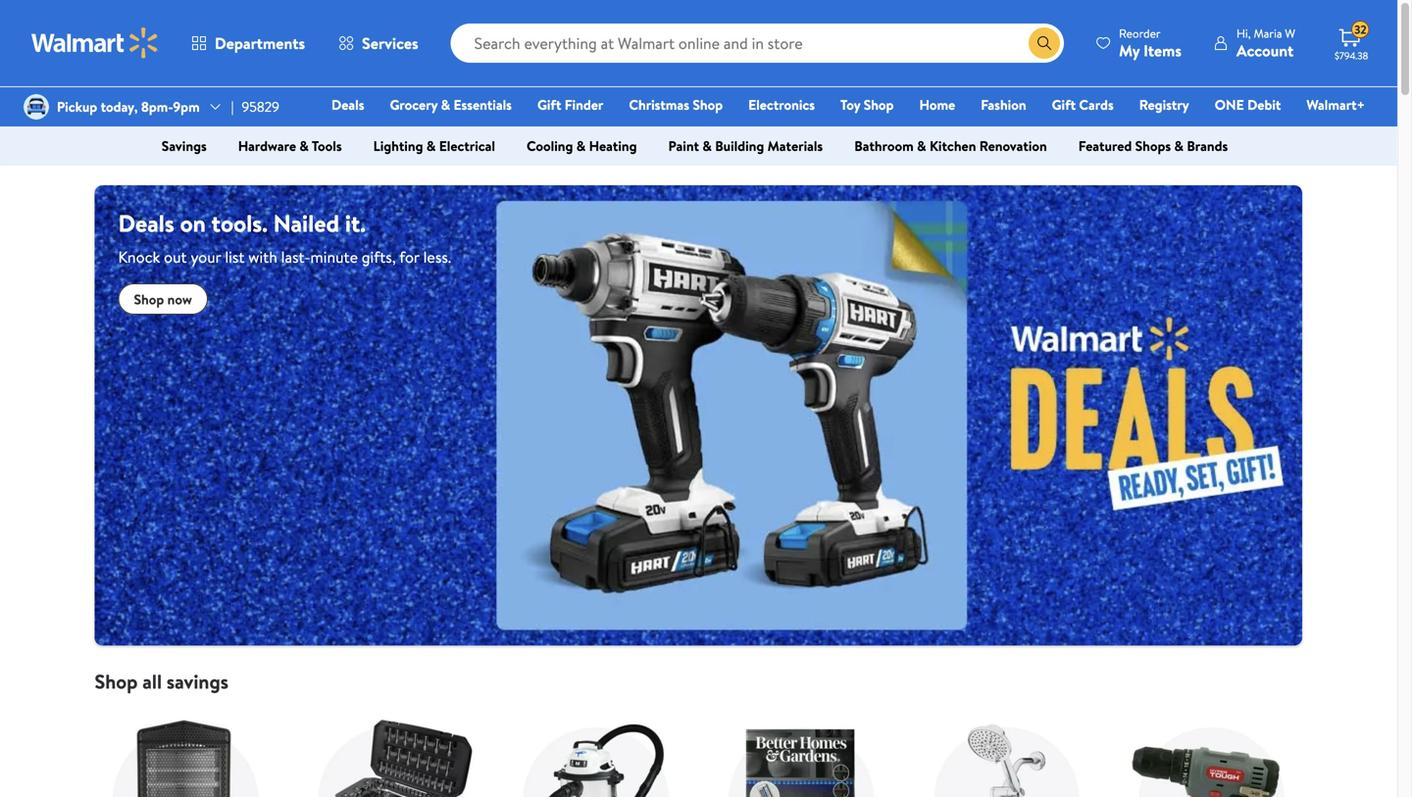 Task type: vqa. For each thing, say whether or not it's contained in the screenshot.
2nd Product group from the left
no



Task type: describe. For each thing, give the bounding box(es) containing it.
electronics
[[749, 95, 815, 114]]

& for tools
[[300, 136, 309, 155]]

grocery & essentials link
[[381, 94, 521, 115]]

shop all savings
[[95, 668, 229, 696]]

& for building
[[703, 136, 712, 155]]

shop left all
[[95, 668, 138, 696]]

brands
[[1187, 136, 1228, 155]]

electrical
[[439, 136, 495, 155]]

9pm
[[173, 97, 200, 116]]

Walmart Site-Wide search field
[[451, 24, 1064, 63]]

departments button
[[175, 20, 322, 67]]

pickup
[[57, 97, 97, 116]]

home
[[920, 95, 956, 114]]

grocery
[[390, 95, 438, 114]]

now
[[167, 290, 192, 309]]

renovation
[[980, 136, 1047, 155]]

fashion
[[981, 95, 1027, 114]]

items
[[1144, 40, 1182, 61]]

| 95829
[[231, 97, 280, 116]]

lighting & electrical
[[373, 136, 495, 155]]

deals on tools. nailed it. knock out your list with last-minute gifts, for less.
[[118, 207, 451, 268]]

hi,
[[1237, 25, 1251, 42]]

departments
[[215, 32, 305, 54]]

gift for gift cards
[[1052, 95, 1076, 114]]

shop up the paint
[[693, 95, 723, 114]]

gift finder link
[[529, 94, 612, 115]]

deals for deals on tools. nailed it. knock out your list with last-minute gifts, for less.
[[118, 207, 174, 240]]

one
[[1215, 95, 1245, 114]]

account
[[1237, 40, 1294, 61]]

& for kitchen
[[917, 136, 927, 155]]

savings
[[162, 136, 207, 155]]

one debit
[[1215, 95, 1281, 114]]

pickup today, 8pm-9pm
[[57, 97, 200, 116]]

minute
[[311, 246, 358, 268]]

gift cards
[[1052, 95, 1114, 114]]

less.
[[423, 246, 451, 268]]

8pm-
[[141, 97, 173, 116]]

materials
[[768, 136, 823, 155]]

hardware & tools
[[238, 136, 342, 155]]

bathroom & kitchen renovation
[[855, 136, 1047, 155]]

w
[[1285, 25, 1296, 42]]

building
[[715, 136, 764, 155]]

featured
[[1079, 136, 1132, 155]]

home link
[[911, 94, 964, 115]]

electronics link
[[740, 94, 824, 115]]

shop now link
[[118, 283, 208, 315]]

my
[[1119, 40, 1140, 61]]

essentials
[[454, 95, 512, 114]]

all
[[142, 668, 162, 696]]

kitchen
[[930, 136, 976, 155]]

out
[[164, 246, 187, 268]]

registry
[[1140, 95, 1190, 114]]

hardware
[[238, 136, 296, 155]]

for
[[399, 246, 420, 268]]

with
[[248, 246, 277, 268]]

toy
[[841, 95, 861, 114]]

christmas shop link
[[620, 94, 732, 115]]

shop now
[[134, 290, 192, 309]]

knock
[[118, 246, 160, 268]]

gift cards link
[[1043, 94, 1123, 115]]

shop right toy
[[864, 95, 894, 114]]

gift finder
[[538, 95, 604, 114]]



Task type: locate. For each thing, give the bounding box(es) containing it.
1 horizontal spatial deals
[[332, 95, 364, 114]]

& right lighting
[[427, 136, 436, 155]]

bathroom
[[855, 136, 914, 155]]

fashion link
[[972, 94, 1035, 115]]

walmart+
[[1307, 95, 1365, 114]]

& inside dropdown button
[[917, 136, 927, 155]]

list
[[83, 694, 1315, 798]]

shops
[[1136, 136, 1171, 155]]

95829
[[242, 97, 280, 116]]

&
[[441, 95, 450, 114], [300, 136, 309, 155], [427, 136, 436, 155], [577, 136, 586, 155], [703, 136, 712, 155], [917, 136, 927, 155], [1175, 136, 1184, 155]]

& right grocery
[[441, 95, 450, 114]]

on
[[180, 207, 206, 240]]

hardware & tools button
[[222, 130, 358, 162]]

reorder
[[1119, 25, 1161, 42]]

bathroom & kitchen renovation button
[[839, 130, 1063, 162]]

it.
[[345, 207, 366, 240]]

heating
[[589, 136, 637, 155]]

grocery & essentials
[[390, 95, 512, 114]]

deals for deals
[[332, 95, 364, 114]]

cooling & heating
[[527, 136, 637, 155]]

tools.
[[212, 207, 268, 240]]

featured shops & brands button
[[1063, 130, 1244, 162]]

deals inside deals on tools. nailed it. knock out your list with last-minute gifts, for less.
[[118, 207, 174, 240]]

1 vertical spatial deals
[[118, 207, 174, 240]]

deals
[[332, 95, 364, 114], [118, 207, 174, 240]]

christmas shop
[[629, 95, 723, 114]]

cooling
[[527, 136, 573, 155]]

nailed
[[273, 207, 339, 240]]

0 horizontal spatial deals
[[118, 207, 174, 240]]

32
[[1355, 21, 1367, 38]]

savings
[[167, 668, 229, 696]]

christmas
[[629, 95, 690, 114]]

$794.38
[[1335, 49, 1369, 62]]

toy shop link
[[832, 94, 903, 115]]

list
[[225, 246, 245, 268]]

cooling & heating button
[[511, 130, 653, 162]]

deals link
[[323, 94, 373, 115]]

walmart image
[[31, 27, 159, 59]]

shop left now
[[134, 290, 164, 309]]

2 gift from the left
[[1052, 95, 1076, 114]]

& left tools
[[300, 136, 309, 155]]

0 vertical spatial deals
[[332, 95, 364, 114]]

|
[[231, 97, 234, 116]]

services
[[362, 32, 418, 54]]

& for essentials
[[441, 95, 450, 114]]

& right shops
[[1175, 136, 1184, 155]]

& for heating
[[577, 136, 586, 155]]

hi, maria w account
[[1237, 25, 1296, 61]]

deals up knock
[[118, 207, 174, 240]]

cards
[[1079, 95, 1114, 114]]

tools
[[312, 136, 342, 155]]

Search search field
[[451, 24, 1064, 63]]

reorder my items
[[1119, 25, 1182, 61]]

gift for gift finder
[[538, 95, 562, 114]]

finder
[[565, 95, 604, 114]]

search icon image
[[1037, 35, 1053, 51]]

your
[[191, 246, 221, 268]]

gift
[[538, 95, 562, 114], [1052, 95, 1076, 114]]

 image
[[24, 94, 49, 120]]

services button
[[322, 20, 435, 67]]

today,
[[101, 97, 138, 116]]

lighting
[[373, 136, 423, 155]]

paint & building materials button
[[653, 130, 839, 162]]

deals up tools
[[332, 95, 364, 114]]

debit
[[1248, 95, 1281, 114]]

featured shops & brands
[[1079, 136, 1228, 155]]

paint & building materials
[[669, 136, 823, 155]]

1 horizontal spatial gift
[[1052, 95, 1076, 114]]

one debit link
[[1206, 94, 1290, 115]]

paint
[[669, 136, 699, 155]]

gift left cards
[[1052, 95, 1076, 114]]

& left the kitchen
[[917, 136, 927, 155]]

& right "cooling"
[[577, 136, 586, 155]]

gift left the finder
[[538, 95, 562, 114]]

lighting & electrical button
[[358, 130, 511, 162]]

shop
[[693, 95, 723, 114], [864, 95, 894, 114], [134, 290, 164, 309], [95, 668, 138, 696]]

& for electrical
[[427, 136, 436, 155]]

maria
[[1254, 25, 1283, 42]]

0 horizontal spatial gift
[[538, 95, 562, 114]]

& right the paint
[[703, 136, 712, 155]]

toy shop
[[841, 95, 894, 114]]

last-
[[281, 246, 311, 268]]

savings button
[[146, 130, 222, 162]]

registry link
[[1131, 94, 1198, 115]]

1 gift from the left
[[538, 95, 562, 114]]

walmart+ link
[[1298, 94, 1374, 115]]



